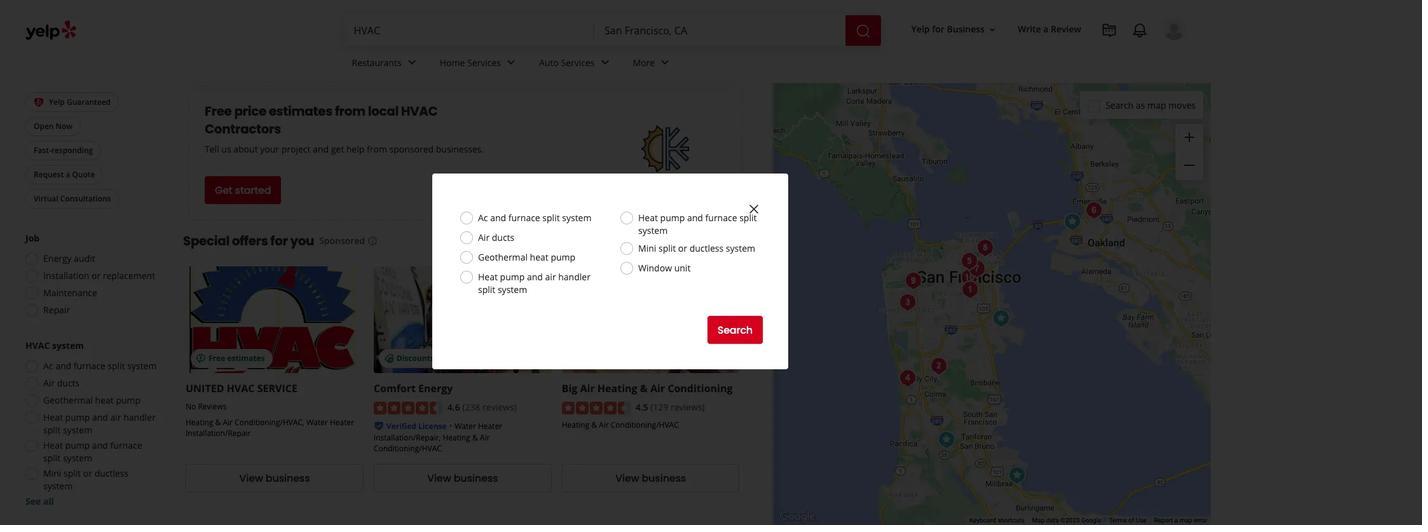 Task type: locate. For each thing, give the bounding box(es) containing it.
view down heating & air conditioning/hvac
[[615, 471, 639, 486]]

0 horizontal spatial view
[[239, 471, 263, 486]]

francisco,
[[388, 41, 466, 62]]

see all
[[25, 496, 54, 508]]

0 vertical spatial geothermal
[[478, 251, 528, 263]]

0 horizontal spatial handler
[[124, 412, 156, 424]]

from right help
[[367, 143, 387, 155]]

1 horizontal spatial mini
[[638, 242, 656, 254]]

verified license
[[387, 421, 447, 432]]

report a map error link
[[1155, 517, 1208, 524]]

furnace
[[509, 212, 540, 224], [706, 212, 737, 224], [74, 360, 105, 372], [110, 440, 142, 452]]

keyboard shortcuts
[[970, 517, 1025, 524]]

or inside mini split or ductless system
[[83, 468, 92, 480]]

2 24 chevron down v2 image from the left
[[504, 55, 519, 70]]

option group
[[22, 232, 158, 321], [22, 340, 158, 508]]

1 business from the left
[[266, 471, 310, 486]]

0 horizontal spatial energy
[[43, 253, 72, 265]]

1 reviews) from the left
[[483, 401, 517, 413]]

1 horizontal spatial view
[[427, 471, 451, 486]]

0 vertical spatial a
[[1044, 23, 1049, 35]]

1 horizontal spatial 16 info v2 image
[[738, 48, 748, 58]]

view business link
[[186, 464, 364, 492], [374, 464, 552, 492], [562, 464, 740, 492]]

heating up 4.5 star rating image
[[598, 382, 638, 396]]

1 view business from the left
[[239, 471, 310, 486]]

1 horizontal spatial ducts
[[492, 231, 515, 244]]

24 chevron down v2 image for more
[[658, 55, 673, 70]]

a
[[1044, 23, 1049, 35], [66, 169, 70, 180], [1175, 517, 1178, 524]]

repair
[[43, 304, 70, 316]]

0 vertical spatial yelp
[[912, 23, 930, 35]]

air inside search dialog
[[545, 271, 556, 283]]

free right 16 free estimates v2 image
[[209, 353, 225, 364]]

about
[[234, 143, 258, 155]]

services for home services
[[467, 56, 501, 68]]

view for united hvac service
[[239, 471, 263, 486]]

0 vertical spatial energy
[[43, 253, 72, 265]]

(238
[[462, 401, 480, 413]]

24 chevron down v2 image left sort: on the top of the page
[[597, 55, 613, 70]]

1 horizontal spatial view business
[[427, 471, 498, 486]]

0 horizontal spatial conditioning/hvac
[[374, 443, 442, 454]]

None search field
[[344, 15, 884, 46]]

0 vertical spatial from
[[335, 102, 366, 120]]

view for comfort energy
[[427, 471, 451, 486]]

terms of use link
[[1109, 517, 1147, 524]]

top 10 best hvac near san francisco, california
[[183, 41, 545, 62]]

top
[[183, 41, 211, 62]]

0 vertical spatial search
[[1106, 99, 1134, 111]]

estimates up "united hvac service" link
[[227, 353, 265, 364]]

energy up installation
[[43, 253, 72, 265]]

air ducts
[[478, 231, 515, 244], [43, 377, 80, 389]]

0 horizontal spatial map
[[1148, 99, 1166, 111]]

1 view from the left
[[239, 471, 263, 486]]

view down installation/repair
[[239, 471, 263, 486]]

2 vertical spatial or
[[83, 468, 92, 480]]

view business link for big air heating & air conditioning
[[562, 464, 740, 492]]

24 chevron down v2 image inside more link
[[658, 55, 673, 70]]

24 chevron down v2 image inside auto services link
[[597, 55, 613, 70]]

mini up all
[[43, 468, 61, 480]]

16 chevron down v2 image
[[988, 25, 998, 35]]

energy
[[43, 253, 72, 265], [418, 382, 453, 396]]

1 vertical spatial conditioning/hvac
[[374, 443, 442, 454]]

1 horizontal spatial services
[[561, 56, 595, 68]]

0 horizontal spatial 24 chevron down v2 image
[[404, 55, 420, 70]]

from left local
[[335, 102, 366, 120]]

0 horizontal spatial ducts
[[57, 377, 80, 389]]

0 horizontal spatial geothermal heat pump
[[43, 395, 141, 407]]

0 vertical spatial for
[[932, 23, 945, 35]]

1 horizontal spatial geothermal heat pump
[[478, 251, 576, 263]]

24 chevron down v2 image inside restaurants link
[[404, 55, 420, 70]]

special
[[183, 232, 229, 250]]

free inside free price estimates from local hvac contractors tell us about your project and get help from sponsored businesses.
[[205, 102, 232, 120]]

24 chevron down v2 image left auto
[[504, 55, 519, 70]]

for
[[932, 23, 945, 35], [270, 232, 288, 250]]

view business down water heater installation/repair, heating & air conditioning/hvac on the left of page
[[427, 471, 498, 486]]

1 vertical spatial a
[[66, 169, 70, 180]]

heating
[[598, 382, 638, 396], [186, 417, 213, 428], [562, 420, 590, 431], [443, 433, 470, 443]]

1 vertical spatial mini split or ductless system
[[43, 468, 129, 492]]

heating down no
[[186, 417, 213, 428]]

for left you
[[270, 232, 288, 250]]

0 horizontal spatial search
[[718, 323, 753, 337]]

keyboard shortcuts button
[[970, 516, 1025, 525]]

breathable image
[[957, 248, 982, 274]]

1 horizontal spatial for
[[932, 23, 945, 35]]

building efficiency image
[[901, 268, 926, 293]]

1 vertical spatial energy
[[418, 382, 453, 396]]

water down (238
[[455, 421, 476, 432]]

mini inside option group
[[43, 468, 61, 480]]

handler
[[558, 271, 591, 283], [124, 412, 156, 424]]

view
[[239, 471, 263, 486], [427, 471, 451, 486], [615, 471, 639, 486]]

handler inside search dialog
[[558, 271, 591, 283]]

1 horizontal spatial search
[[1106, 99, 1134, 111]]

1 horizontal spatial ductless
[[690, 242, 724, 254]]

0 horizontal spatial heat pump and furnace split system
[[43, 440, 142, 464]]

mini inside search dialog
[[638, 242, 656, 254]]

air inside water heater installation/repair, heating & air conditioning/hvac
[[480, 433, 490, 443]]

conditioning/hvac down verified
[[374, 443, 442, 454]]

2 horizontal spatial business
[[642, 471, 686, 486]]

&
[[640, 382, 648, 396], [215, 417, 221, 428], [592, 420, 597, 431], [472, 433, 478, 443]]

1 horizontal spatial handler
[[558, 271, 591, 283]]

0 vertical spatial option group
[[22, 232, 158, 321]]

1 horizontal spatial heater
[[478, 421, 502, 432]]

yelp right 16 yelp guaranteed v2 icon
[[49, 97, 65, 107]]

big
[[562, 382, 578, 396]]

get started
[[215, 183, 271, 197]]

hvac right local
[[401, 102, 438, 120]]

3 view from the left
[[615, 471, 639, 486]]

1 vertical spatial yelp
[[49, 97, 65, 107]]

0 vertical spatial heat pump and air handler split system
[[478, 271, 591, 296]]

1 horizontal spatial estimates
[[269, 102, 333, 120]]

0 vertical spatial heat
[[530, 251, 549, 263]]

16 verified v2 image
[[374, 421, 384, 431]]

view business down heating & air conditioning/hvac
[[615, 471, 686, 486]]

services right home
[[467, 56, 501, 68]]

yelp left business
[[912, 23, 930, 35]]

(129
[[651, 401, 669, 413]]

4.6
[[448, 401, 460, 413]]

1 vertical spatial ac
[[43, 360, 53, 372]]

open
[[34, 121, 54, 132]]

0 horizontal spatial ductless
[[95, 468, 129, 480]]

0 vertical spatial ducts
[[492, 231, 515, 244]]

energy up "4.6"
[[418, 382, 453, 396]]

heat pump and furnace split system
[[638, 212, 757, 237], [43, 440, 142, 464]]

ducts inside option group
[[57, 377, 80, 389]]

heater down 4.6 (238 reviews)
[[478, 421, 502, 432]]

reviews) right (238
[[483, 401, 517, 413]]

0 vertical spatial handler
[[558, 271, 591, 283]]

1 horizontal spatial reviews)
[[671, 401, 705, 413]]

search inside button
[[718, 323, 753, 337]]

hvac down repair
[[25, 340, 50, 352]]

view business
[[239, 471, 310, 486], [427, 471, 498, 486], [615, 471, 686, 486]]

1 option group from the top
[[22, 232, 158, 321]]

24 chevron down v2 image right more on the left top of the page
[[658, 55, 673, 70]]

air
[[478, 231, 490, 244], [43, 377, 55, 389], [580, 382, 595, 396], [650, 382, 665, 396], [223, 417, 233, 428], [599, 420, 609, 431], [480, 433, 490, 443]]

1 horizontal spatial ac and furnace split system
[[478, 212, 592, 224]]

1 vertical spatial geothermal heat pump
[[43, 395, 141, 407]]

0 vertical spatial ductless
[[690, 242, 724, 254]]

1 horizontal spatial air
[[545, 271, 556, 283]]

air inside united hvac service no reviews heating & air conditioning/hvac, water heater installation/repair
[[223, 417, 233, 428]]

1 24 chevron down v2 image from the left
[[597, 55, 613, 70]]

geothermal inside option group
[[43, 395, 93, 407]]

heating inside water heater installation/repair, heating & air conditioning/hvac
[[443, 433, 470, 443]]

1 vertical spatial air ducts
[[43, 377, 80, 389]]

& inside water heater installation/repair, heating & air conditioning/hvac
[[472, 433, 478, 443]]

0 horizontal spatial mini
[[43, 468, 61, 480]]

1 vertical spatial search
[[718, 323, 753, 337]]

0 vertical spatial map
[[1148, 99, 1166, 111]]

map for error
[[1180, 517, 1193, 524]]

conditioning/hvac down 4.5
[[611, 420, 679, 431]]

view down water heater installation/repair, heating & air conditioning/hvac on the left of page
[[427, 471, 451, 486]]

view business link down conditioning/hvac,
[[186, 464, 364, 492]]

heat
[[638, 212, 658, 224], [478, 271, 498, 283], [43, 412, 63, 424], [43, 440, 63, 452]]

mini split or ductless system up unit
[[638, 242, 755, 254]]

2 horizontal spatial a
[[1175, 517, 1178, 524]]

available
[[436, 353, 471, 364]]

2 business from the left
[[454, 471, 498, 486]]

2 24 chevron down v2 image from the left
[[658, 55, 673, 70]]

a right report
[[1175, 517, 1178, 524]]

write a review link
[[1013, 18, 1087, 41]]

view business down conditioning/hvac,
[[239, 471, 310, 486]]

3 view business from the left
[[615, 471, 686, 486]]

zoom out image
[[1182, 158, 1197, 173]]

free left price
[[205, 102, 232, 120]]

view business link down heating & air conditioning/hvac
[[562, 464, 740, 492]]

0 vertical spatial or
[[678, 242, 687, 254]]

geothermal heat pump inside option group
[[43, 395, 141, 407]]

2 view business from the left
[[427, 471, 498, 486]]

special offers for you
[[183, 232, 314, 250]]

a for request
[[66, 169, 70, 180]]

view business link down water heater installation/repair, heating & air conditioning/hvac on the left of page
[[374, 464, 552, 492]]

2 horizontal spatial view business
[[615, 471, 686, 486]]

1 horizontal spatial heat pump and furnace split system
[[638, 212, 757, 237]]

0 horizontal spatial view business
[[239, 471, 310, 486]]

mini split or ductless system up all
[[43, 468, 129, 492]]

water right conditioning/hvac,
[[307, 417, 328, 428]]

service
[[257, 382, 298, 396]]

1 horizontal spatial heat
[[530, 251, 549, 263]]

16 info v2 image
[[738, 48, 748, 58], [368, 236, 378, 246]]

1 vertical spatial handler
[[124, 412, 156, 424]]

discounts
[[397, 353, 434, 364]]

next image
[[731, 233, 746, 249]]

next hvac & appliance repair image
[[964, 256, 990, 281]]

air inside option group
[[110, 412, 121, 424]]

yelp for yelp guaranteed
[[49, 97, 65, 107]]

geothermal heat pump
[[478, 251, 576, 263], [43, 395, 141, 407]]

heat pump and air handler split system inside search dialog
[[478, 271, 591, 296]]

search for search as map moves
[[1106, 99, 1134, 111]]

free
[[205, 102, 232, 120], [209, 353, 225, 364]]

16 info v2 image for top 10 best hvac near san francisco, california
[[738, 48, 748, 58]]

a inside button
[[66, 169, 70, 180]]

heat pump and air handler split system inside option group
[[43, 412, 156, 436]]

2 horizontal spatial view
[[615, 471, 639, 486]]

air ducts inside option group
[[43, 377, 80, 389]]

previous image
[[702, 233, 717, 249]]

google image
[[776, 509, 818, 525]]

24 chevron down v2 image inside home services link
[[504, 55, 519, 70]]

map right as
[[1148, 99, 1166, 111]]

business for big air heating & air conditioning
[[642, 471, 686, 486]]

sponsored
[[319, 235, 365, 247]]

1 horizontal spatial heat pump and air handler split system
[[478, 271, 591, 296]]

us
[[221, 143, 231, 155]]

1 services from the left
[[467, 56, 501, 68]]

1 vertical spatial ductless
[[95, 468, 129, 480]]

installation
[[43, 270, 89, 282]]

reviews) for big air heating & air conditioning
[[671, 401, 705, 413]]

1 view business link from the left
[[186, 464, 364, 492]]

2 services from the left
[[561, 56, 595, 68]]

hvac down free estimates
[[227, 382, 255, 396]]

of
[[1129, 517, 1135, 524]]

1 vertical spatial heat pump and furnace split system
[[43, 440, 142, 464]]

help
[[346, 143, 365, 155]]

24 chevron down v2 image right restaurants
[[404, 55, 420, 70]]

2 reviews) from the left
[[671, 401, 705, 413]]

heating inside united hvac service no reviews heating & air conditioning/hvac, water heater installation/repair
[[186, 417, 213, 428]]

services right auto
[[561, 56, 595, 68]]

0 horizontal spatial heater
[[330, 417, 354, 428]]

0 horizontal spatial heat pump and air handler split system
[[43, 412, 156, 436]]

yelp guaranteed
[[49, 97, 111, 107]]

1 horizontal spatial mini split or ductless system
[[638, 242, 755, 254]]

0 horizontal spatial ac
[[43, 360, 53, 372]]

map left error
[[1180, 517, 1193, 524]]

option group containing hvac system
[[22, 340, 158, 508]]

1 horizontal spatial a
[[1044, 23, 1049, 35]]

a right write
[[1044, 23, 1049, 35]]

a plus quality hvac image
[[895, 365, 920, 391]]

0 horizontal spatial air
[[110, 412, 121, 424]]

reviews) down conditioning
[[671, 401, 705, 413]]

heater left 16 verified v2 image
[[330, 417, 354, 428]]

0 horizontal spatial air ducts
[[43, 377, 80, 389]]

2 view from the left
[[427, 471, 451, 486]]

2 option group from the top
[[22, 340, 158, 508]]

0 vertical spatial free
[[205, 102, 232, 120]]

0 vertical spatial ac
[[478, 212, 488, 224]]

installation/repair,
[[374, 433, 441, 443]]

group
[[1176, 124, 1204, 180]]

1 vertical spatial ac and furnace split system
[[43, 360, 157, 372]]

ductless inside search dialog
[[690, 242, 724, 254]]

24 chevron down v2 image
[[597, 55, 613, 70], [658, 55, 673, 70]]

and inside free price estimates from local hvac contractors tell us about your project and get help from sponsored businesses.
[[313, 143, 329, 155]]

1 horizontal spatial conditioning/hvac
[[611, 420, 679, 431]]

24 chevron down v2 image
[[404, 55, 420, 70], [504, 55, 519, 70]]

0 horizontal spatial 16 info v2 image
[[368, 236, 378, 246]]

1 horizontal spatial map
[[1180, 517, 1193, 524]]

ortiz heating & air conditioning image
[[1004, 463, 1030, 488]]

heating down 4.5 star rating image
[[562, 420, 590, 431]]

1 vertical spatial for
[[270, 232, 288, 250]]

a left quote
[[66, 169, 70, 180]]

1 vertical spatial 16 info v2 image
[[368, 236, 378, 246]]

geothermal inside search dialog
[[478, 251, 528, 263]]

view business link for united hvac service
[[186, 464, 364, 492]]

business
[[266, 471, 310, 486], [454, 471, 498, 486], [642, 471, 686, 486]]

& down reviews
[[215, 417, 221, 428]]

3 business from the left
[[642, 471, 686, 486]]

1 vertical spatial map
[[1180, 517, 1193, 524]]

united hvac service no reviews heating & air conditioning/hvac, water heater installation/repair
[[186, 382, 354, 439]]

24 chevron down v2 image for auto services
[[597, 55, 613, 70]]

get
[[215, 183, 232, 197]]

1 horizontal spatial business
[[454, 471, 498, 486]]

terms of use
[[1109, 517, 1147, 524]]

0 horizontal spatial yelp
[[49, 97, 65, 107]]

view business link for comfort energy
[[374, 464, 552, 492]]

0 vertical spatial conditioning/hvac
[[611, 420, 679, 431]]

reviews)
[[483, 401, 517, 413], [671, 401, 705, 413]]

1 vertical spatial heat
[[95, 395, 114, 407]]

ocean air heating image
[[895, 290, 920, 315]]

1 horizontal spatial from
[[367, 143, 387, 155]]

0 vertical spatial heat pump and furnace split system
[[638, 212, 757, 237]]

conditioning/hvac inside water heater installation/repair, heating & air conditioning/hvac
[[374, 443, 442, 454]]

atlas heating image
[[1081, 197, 1107, 223]]

consultations
[[60, 194, 111, 204]]

1 horizontal spatial ac
[[478, 212, 488, 224]]

0 vertical spatial mini split or ductless system
[[638, 242, 755, 254]]

2 horizontal spatial view business link
[[562, 464, 740, 492]]

or
[[678, 242, 687, 254], [92, 270, 101, 282], [83, 468, 92, 480]]

fast-responding
[[34, 145, 93, 156]]

1 horizontal spatial 24 chevron down v2 image
[[504, 55, 519, 70]]

0 vertical spatial geothermal heat pump
[[478, 251, 576, 263]]

0 vertical spatial ac and furnace split system
[[478, 212, 592, 224]]

& down (238
[[472, 433, 478, 443]]

0 horizontal spatial a
[[66, 169, 70, 180]]

and
[[313, 143, 329, 155], [490, 212, 506, 224], [687, 212, 703, 224], [527, 271, 543, 283], [55, 360, 71, 372], [92, 412, 108, 424], [92, 440, 108, 452]]

mini up the "window" at the left of the page
[[638, 242, 656, 254]]

4.6 (238 reviews)
[[448, 401, 517, 413]]

heating down license
[[443, 433, 470, 443]]

1 vertical spatial heat pump and air handler split system
[[43, 412, 156, 436]]

ducts
[[492, 231, 515, 244], [57, 377, 80, 389]]

1 24 chevron down v2 image from the left
[[404, 55, 420, 70]]

1 vertical spatial option group
[[22, 340, 158, 508]]

0 horizontal spatial ac and furnace split system
[[43, 360, 157, 372]]

16 info v2 image for special offers for you
[[368, 236, 378, 246]]

16 free estimates v2 image
[[196, 353, 206, 364]]

map
[[1148, 99, 1166, 111], [1180, 517, 1193, 524]]

for left business
[[932, 23, 945, 35]]

or inside search dialog
[[678, 242, 687, 254]]

business categories element
[[342, 46, 1186, 83]]

comfort
[[374, 382, 416, 396]]

restaurants
[[352, 56, 402, 68]]

san
[[356, 41, 385, 62]]

3 view business link from the left
[[562, 464, 740, 492]]

ductless
[[690, 242, 724, 254], [95, 468, 129, 480]]

water
[[307, 417, 328, 428], [455, 421, 476, 432]]

verified
[[387, 421, 416, 432]]

window
[[638, 262, 672, 274]]

services for auto services
[[561, 56, 595, 68]]

for inside button
[[932, 23, 945, 35]]

from
[[335, 102, 366, 120], [367, 143, 387, 155]]

1 horizontal spatial view business link
[[374, 464, 552, 492]]

project
[[281, 143, 311, 155]]

a for report
[[1175, 517, 1178, 524]]

24 chevron down v2 image for home services
[[504, 55, 519, 70]]

energy audit
[[43, 253, 95, 265]]

air ducts inside search dialog
[[478, 231, 515, 244]]

yelp inside user actions element
[[912, 23, 930, 35]]

auto
[[539, 56, 559, 68]]

heat
[[530, 251, 549, 263], [95, 395, 114, 407]]

air inside option group
[[43, 377, 55, 389]]

mini split or ductless system inside search dialog
[[638, 242, 755, 254]]

ac and furnace split system
[[478, 212, 592, 224], [43, 360, 157, 372]]

2 view business link from the left
[[374, 464, 552, 492]]

hvac right best
[[269, 41, 313, 62]]

estimates up project
[[269, 102, 333, 120]]



Task type: describe. For each thing, give the bounding box(es) containing it.
16 yelp guaranteed v2 image
[[34, 98, 44, 108]]

search dialog
[[0, 0, 1423, 525]]

fast-
[[34, 145, 51, 156]]

4.5
[[636, 401, 648, 413]]

option group containing job
[[22, 232, 158, 321]]

dennis's heating & cooling image
[[989, 306, 1014, 331]]

heat inside search dialog
[[530, 251, 549, 263]]

san francisco heating and cooling image
[[926, 353, 952, 379]]

map region
[[714, 17, 1365, 525]]

yelp guaranteed button
[[25, 92, 119, 112]]

as
[[1136, 99, 1145, 111]]

geothermal heat pump inside search dialog
[[478, 251, 576, 263]]

search button
[[708, 316, 763, 344]]

heater inside water heater installation/repair, heating & air conditioning/hvac
[[478, 421, 502, 432]]

tell
[[205, 143, 219, 155]]

business for united hvac service
[[266, 471, 310, 486]]

air flow pros heating and air conditioning image
[[957, 277, 983, 302]]

reviews) for comfort energy
[[483, 401, 517, 413]]

local
[[368, 102, 399, 120]]

view business for big air heating & air conditioning
[[615, 471, 686, 486]]

nk heating & air conditioning image
[[1060, 209, 1085, 234]]

4.5 star rating image
[[562, 402, 631, 415]]

virtual consultations
[[34, 194, 111, 204]]

notifications image
[[1133, 23, 1148, 38]]

responding
[[51, 145, 93, 156]]

google
[[1082, 517, 1102, 524]]

request a quote button
[[25, 166, 103, 185]]

main air image
[[934, 427, 959, 452]]

energy inside option group
[[43, 253, 72, 265]]

home services link
[[430, 46, 529, 83]]

& down 4.5 star rating image
[[592, 420, 597, 431]]

report a map error
[[1155, 517, 1208, 524]]

use
[[1136, 517, 1147, 524]]

near
[[316, 41, 353, 62]]

window unit
[[638, 262, 691, 274]]

review
[[1051, 23, 1082, 35]]

get
[[331, 143, 344, 155]]

big air heating & air conditioning
[[562, 382, 733, 396]]

yelp for business button
[[907, 18, 1003, 41]]

hvac inside free price estimates from local hvac contractors tell us about your project and get help from sponsored businesses.
[[401, 102, 438, 120]]

water inside united hvac service no reviews heating & air conditioning/hvac, water heater installation/repair
[[307, 417, 328, 428]]

contractors
[[205, 120, 281, 138]]

search image
[[856, 23, 871, 39]]

air inside search dialog
[[478, 231, 490, 244]]

free price estimates from local hvac contractors image
[[632, 117, 696, 181]]

california
[[469, 41, 545, 62]]

map for moves
[[1148, 99, 1166, 111]]

virtual
[[34, 194, 58, 204]]

heater inside united hvac service no reviews heating & air conditioning/hvac, water heater installation/repair
[[330, 417, 354, 428]]

shortcuts
[[998, 517, 1025, 524]]

replacement
[[103, 270, 155, 282]]

hvac inside option group
[[25, 340, 50, 352]]

open now
[[34, 121, 73, 132]]

4.6 star rating image
[[374, 402, 442, 415]]

hvac system
[[25, 340, 84, 352]]

request
[[34, 169, 64, 180]]

heat pump and furnace split system inside search dialog
[[638, 212, 757, 237]]

reviews
[[198, 401, 227, 412]]

a for write
[[1044, 23, 1049, 35]]

best
[[233, 41, 266, 62]]

audit
[[74, 253, 95, 265]]

1 vertical spatial from
[[367, 143, 387, 155]]

search for search
[[718, 323, 753, 337]]

restaurants link
[[342, 46, 430, 83]]

projects image
[[1102, 23, 1117, 38]]

water heater installation/repair, heating & air conditioning/hvac
[[374, 421, 502, 454]]

united
[[186, 382, 224, 396]]

data
[[1047, 517, 1059, 524]]

write
[[1018, 23, 1041, 35]]

businesses.
[[436, 143, 484, 155]]

10
[[214, 41, 230, 62]]

comfort energy link
[[374, 382, 453, 396]]

& up 4.5
[[640, 382, 648, 396]]

ac inside search dialog
[[478, 212, 488, 224]]

view business for united hvac service
[[239, 471, 310, 486]]

water inside water heater installation/repair, heating & air conditioning/hvac
[[455, 421, 476, 432]]

keyboard
[[970, 517, 996, 524]]

free for price
[[205, 102, 232, 120]]

mini split or ductless system inside option group
[[43, 468, 129, 492]]

ac and furnace split system inside search dialog
[[478, 212, 592, 224]]

write a review
[[1018, 23, 1082, 35]]

same day air conditioning & heating image
[[957, 265, 982, 290]]

home
[[440, 56, 465, 68]]

free for estimates
[[209, 353, 225, 364]]

business for comfort energy
[[454, 471, 498, 486]]

see
[[25, 496, 41, 508]]

job
[[25, 232, 40, 244]]

close image
[[747, 201, 762, 217]]

free estimates link
[[186, 266, 364, 373]]

hvac inside united hvac service no reviews heating & air conditioning/hvac, water heater installation/repair
[[227, 382, 255, 396]]

1 vertical spatial estimates
[[227, 353, 265, 364]]

cyclone air systems inc. image
[[973, 235, 998, 260]]

16 discount available v2 image
[[384, 353, 394, 364]]

handler inside option group
[[124, 412, 156, 424]]

ducts inside search dialog
[[492, 231, 515, 244]]

started
[[235, 183, 271, 197]]

nur hvac image
[[1094, 512, 1119, 525]]

report
[[1155, 517, 1173, 524]]

discounts available
[[397, 353, 471, 364]]

map data ©2023 google
[[1032, 517, 1102, 524]]

yelp for yelp for business
[[912, 23, 930, 35]]

request a quote
[[34, 169, 95, 180]]

& inside united hvac service no reviews heating & air conditioning/hvac, water heater installation/repair
[[215, 417, 221, 428]]

business
[[947, 23, 985, 35]]

split inside mini split or ductless system
[[64, 468, 81, 480]]

estimates inside free price estimates from local hvac contractors tell us about your project and get help from sponsored businesses.
[[269, 102, 333, 120]]

unit
[[674, 262, 691, 274]]

heat pump and furnace split system inside option group
[[43, 440, 142, 464]]

moves
[[1169, 99, 1196, 111]]

verified license button
[[387, 420, 447, 432]]

view business for comfort energy
[[427, 471, 498, 486]]

guaranteed
[[67, 97, 111, 107]]

heat inside option group
[[95, 395, 114, 407]]

zoom in image
[[1182, 130, 1197, 145]]

you
[[290, 232, 314, 250]]

united hvac service link
[[186, 382, 298, 396]]

terms
[[1109, 517, 1127, 524]]

get started button
[[205, 176, 281, 204]]

comfort energy
[[374, 382, 453, 396]]

map
[[1032, 517, 1045, 524]]

ac inside option group
[[43, 360, 53, 372]]

sponsored
[[390, 143, 434, 155]]

offers
[[232, 232, 268, 250]]

all
[[43, 496, 54, 508]]

your
[[260, 143, 279, 155]]

fast-responding button
[[25, 141, 101, 161]]

4.5 (129 reviews)
[[636, 401, 705, 413]]

error
[[1194, 517, 1208, 524]]

ac and furnace split system inside option group
[[43, 360, 157, 372]]

1 horizontal spatial energy
[[418, 382, 453, 396]]

user actions element
[[901, 16, 1204, 94]]

see all button
[[25, 496, 54, 508]]

1 vertical spatial or
[[92, 270, 101, 282]]

installation/repair
[[186, 428, 251, 439]]

view for big air heating & air conditioning
[[615, 471, 639, 486]]

discounts available link
[[374, 266, 552, 373]]

price
[[234, 102, 266, 120]]

quote
[[72, 169, 95, 180]]

free price estimates from local hvac contractors tell us about your project and get help from sponsored businesses.
[[205, 102, 484, 155]]

24 chevron down v2 image for restaurants
[[404, 55, 420, 70]]



Task type: vqa. For each thing, say whether or not it's contained in the screenshot.
Free
yes



